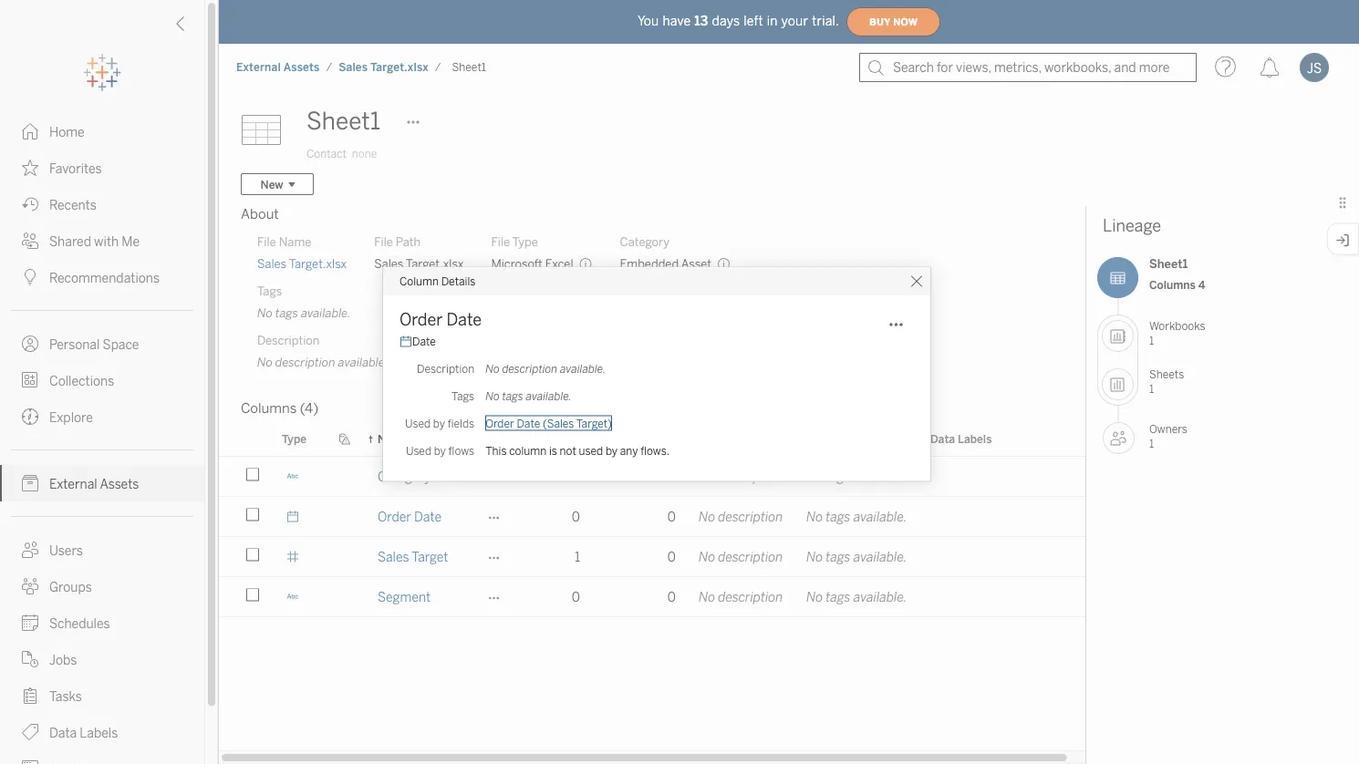Task type: vqa. For each thing, say whether or not it's contained in the screenshot.
left Columns
yes



Task type: describe. For each thing, give the bounding box(es) containing it.
no description for segment
[[699, 590, 783, 605]]

order for order date (sales target) link
[[485, 417, 514, 430]]

string image for segment
[[286, 591, 299, 603]]

microsoft
[[491, 256, 543, 271]]

order date (sales target) link
[[485, 417, 612, 430]]

sales target
[[378, 550, 448, 565]]

row containing category
[[219, 457, 1205, 499]]

sheet1 columns 4
[[1149, 257, 1205, 291]]

1 for owners 1
[[1149, 437, 1154, 450]]

by for flows
[[434, 444, 446, 457]]

2 / from the left
[[435, 61, 441, 74]]

is
[[549, 444, 557, 457]]

(sales
[[543, 417, 574, 430]]

description inside description no description available.
[[275, 355, 335, 369]]

this table or file is embedded in the published asset on the server, and you can't create a new workbook from it. files embedded in workbooks aren't shared with other tableau site users. image
[[717, 257, 731, 271]]

new button
[[241, 173, 314, 195]]

lineage
[[1103, 216, 1161, 236]]

tags inside the tags no tags available.
[[275, 306, 298, 320]]

workbooks
[[1149, 320, 1205, 333]]

sheets image
[[1102, 369, 1134, 400]]

1 / from the left
[[326, 61, 332, 74]]

space
[[103, 337, 139, 352]]

no tags available. inside column details dialog
[[485, 389, 572, 403]]

1 vertical spatial sales target.xlsx link
[[257, 255, 347, 272]]

groups link
[[0, 568, 204, 605]]

external for external assets
[[49, 477, 97, 492]]

file type
[[491, 234, 538, 249]]

fields
[[448, 417, 474, 430]]

main navigation. press the up and down arrow keys to access links. element
[[0, 113, 204, 764]]

collections link
[[0, 362, 204, 399]]

used by flows
[[406, 444, 474, 457]]

sales inside file path sales target.xlsx
[[374, 256, 403, 271]]

13
[[694, 13, 708, 29]]

with
[[94, 234, 119, 249]]

favorites
[[49, 161, 102, 176]]

external for external assets / sales target.xlsx /
[[236, 61, 281, 74]]

description for description
[[417, 362, 474, 375]]

jobs
[[49, 653, 77, 668]]

1 horizontal spatial category
[[620, 234, 670, 249]]

grid containing category
[[219, 422, 1205, 764]]

description for order date
[[718, 509, 783, 524]]

1 horizontal spatial sheet1
[[452, 61, 486, 74]]

file for file name
[[257, 234, 276, 249]]

labels inside main navigation. press the up and down arrow keys to access links. element
[[80, 726, 118, 741]]

explore link
[[0, 399, 204, 435]]

personal space link
[[0, 326, 204, 362]]

tasks
[[49, 689, 82, 704]]

details
[[441, 275, 476, 288]]

flows.
[[641, 444, 669, 457]]

you
[[638, 13, 659, 29]]

sheets 1
[[1149, 368, 1184, 395]]

excel
[[545, 256, 573, 271]]

by for fields
[[433, 417, 445, 430]]

tags for tags
[[452, 389, 474, 403]]

sheets for sheets
[[545, 432, 581, 446]]

description for segment
[[718, 590, 783, 605]]

not
[[560, 444, 576, 457]]

collections
[[49, 374, 114, 389]]

your
[[781, 13, 808, 29]]

tags no tags available.
[[257, 284, 351, 320]]

sources
[[636, 432, 677, 446]]

assets for external assets / sales target.xlsx /
[[284, 61, 320, 74]]

days
[[712, 13, 740, 29]]

embedded
[[620, 256, 679, 271]]

flows
[[448, 444, 474, 457]]

no description available.
[[485, 362, 606, 375]]

sales inside row
[[378, 550, 409, 565]]

target.xlsx for file path sales target.xlsx
[[406, 256, 464, 271]]

date down details
[[446, 310, 482, 329]]

data labels inside main navigation. press the up and down arrow keys to access links. element
[[49, 726, 118, 741]]

shared
[[49, 234, 91, 249]]

2 horizontal spatial data
[[930, 432, 955, 446]]

column
[[400, 275, 439, 288]]

0 horizontal spatial sheet1
[[306, 107, 380, 135]]

personal space
[[49, 337, 139, 352]]

target)
[[576, 417, 612, 430]]

microsoft excel
[[491, 256, 573, 271]]

description for description no description available.
[[257, 333, 320, 348]]

workbooks image
[[1102, 320, 1134, 352]]

available. inside the tags no tags available.
[[301, 306, 351, 320]]

date down column
[[412, 335, 436, 348]]

1 horizontal spatial external assets link
[[235, 60, 321, 75]]

tags for category
[[826, 469, 851, 484]]

recents link
[[0, 186, 204, 223]]

navigation panel element
[[0, 55, 204, 764]]

favorites link
[[0, 150, 204, 186]]

groups
[[49, 580, 92, 595]]

0 horizontal spatial type
[[282, 432, 307, 446]]

no description for sales target
[[699, 550, 783, 565]]

segment
[[378, 590, 431, 605]]

0 vertical spatial data labels
[[930, 432, 992, 446]]

explore
[[49, 410, 93, 425]]

sheet1 inside sheet1 columns 4
[[1149, 257, 1188, 271]]

sales inside file name sales target.xlsx
[[257, 256, 287, 271]]

sales target link
[[378, 537, 448, 576]]

trial.
[[812, 13, 839, 29]]

available. inside description no description available.
[[338, 355, 388, 369]]

string image for category
[[286, 470, 299, 483]]

columns inside sheet1 columns 4
[[1149, 278, 1196, 291]]

1 for workbooks 1
[[1149, 334, 1154, 347]]

you have 13 days left in your trial.
[[638, 13, 839, 29]]

used
[[579, 444, 603, 457]]

data labels link
[[0, 714, 204, 751]]

about
[[241, 206, 279, 223]]

data sources
[[609, 432, 677, 446]]

1 horizontal spatial data
[[609, 432, 633, 446]]

external assets
[[49, 477, 139, 492]]

this file type can contain multiple tables. image
[[579, 257, 592, 271]]

this
[[485, 444, 507, 457]]

column
[[509, 444, 547, 457]]

description for category
[[718, 469, 783, 484]]

category inside row
[[378, 469, 431, 484]]

actions
[[472, 432, 511, 446]]

tags for segment
[[826, 590, 851, 605]]



Task type: locate. For each thing, give the bounding box(es) containing it.
description up the "used by fields"
[[417, 362, 474, 375]]

sales up none
[[339, 61, 368, 74]]

1 horizontal spatial data labels
[[930, 432, 992, 446]]

1 inside row
[[575, 550, 580, 565]]

order
[[400, 310, 443, 329], [485, 417, 514, 430], [378, 509, 411, 524]]

users link
[[0, 532, 204, 568]]

sales left 'target'
[[378, 550, 409, 565]]

description for sales target
[[718, 550, 783, 565]]

2 horizontal spatial sheet1
[[1149, 257, 1188, 271]]

home
[[49, 125, 85, 140]]

row containing order date
[[219, 497, 1205, 539]]

columns left 4
[[1149, 278, 1196, 291]]

1 inside workbooks 1
[[1149, 334, 1154, 347]]

this column is not used by any flows.
[[485, 444, 669, 457]]

no tags available. for category
[[806, 469, 907, 484]]

0 vertical spatial used
[[405, 417, 431, 430]]

sales
[[339, 61, 368, 74], [257, 256, 287, 271], [374, 256, 403, 271], [378, 550, 409, 565]]

columns
[[1149, 278, 1196, 291], [241, 400, 297, 417]]

columns image
[[1097, 257, 1138, 298]]

file down about
[[257, 234, 276, 249]]

4 row from the top
[[219, 577, 1205, 619]]

file inside file name sales target.xlsx
[[257, 234, 276, 249]]

1 vertical spatial sheets
[[545, 432, 581, 446]]

description inside column details dialog
[[417, 362, 474, 375]]

used for used by flows
[[406, 444, 431, 457]]

schedules link
[[0, 605, 204, 641]]

1 vertical spatial sheet1
[[306, 107, 380, 135]]

description no description available.
[[257, 333, 388, 369]]

1 row from the top
[[219, 457, 1205, 499]]

1 horizontal spatial tags
[[452, 389, 474, 403]]

file path sales target.xlsx
[[374, 234, 464, 271]]

1 vertical spatial order
[[485, 417, 514, 430]]

date
[[446, 310, 482, 329], [412, 335, 436, 348], [517, 417, 540, 430], [414, 509, 442, 524]]

order down category link
[[378, 509, 411, 524]]

order date inside column details dialog
[[400, 310, 482, 329]]

column details
[[400, 275, 476, 288]]

row containing sales target
[[219, 537, 1205, 579]]

0 horizontal spatial name
[[279, 234, 311, 249]]

any
[[620, 444, 638, 457]]

category up order date link
[[378, 469, 431, 484]]

1 horizontal spatial columns
[[1149, 278, 1196, 291]]

1 vertical spatial labels
[[80, 726, 118, 741]]

owners
[[1149, 423, 1188, 436]]

/ up contact
[[326, 61, 332, 74]]

target.xlsx up column details
[[406, 256, 464, 271]]

row containing segment
[[219, 577, 1205, 619]]

category
[[620, 234, 670, 249], [378, 469, 431, 484]]

tags up fields
[[452, 389, 474, 403]]

no inside the tags no tags available.
[[257, 306, 273, 320]]

1 string image from the top
[[286, 470, 299, 483]]

data labels
[[930, 432, 992, 446], [49, 726, 118, 741]]

date up the "column" on the left bottom of page
[[517, 417, 540, 430]]

0 vertical spatial external assets link
[[235, 60, 321, 75]]

1 vertical spatial type
[[282, 432, 307, 446]]

2 horizontal spatial file
[[491, 234, 510, 249]]

sheets for sheets 1
[[1149, 368, 1184, 381]]

type down columns (4)
[[282, 432, 307, 446]]

date inside row
[[414, 509, 442, 524]]

tags down file name sales target.xlsx
[[257, 284, 282, 298]]

0 horizontal spatial file
[[257, 234, 276, 249]]

/ left sheet1 element
[[435, 61, 441, 74]]

description down the tags no tags available.
[[257, 333, 320, 348]]

2 row from the top
[[219, 497, 1205, 539]]

columns (4)
[[241, 400, 318, 417]]

sales target.xlsx link left sheet1 element
[[338, 60, 429, 75]]

0 vertical spatial sheets
[[1149, 368, 1184, 381]]

target
[[412, 550, 448, 565]]

target.xlsx inside file name sales target.xlsx
[[289, 256, 347, 271]]

string image
[[286, 470, 299, 483], [286, 591, 299, 603]]

description inside column details dialog
[[502, 362, 558, 375]]

date image
[[286, 510, 299, 523]]

tags for sales target
[[826, 550, 851, 565]]

order for order date link
[[378, 509, 411, 524]]

1 horizontal spatial type
[[512, 234, 538, 249]]

file up microsoft
[[491, 234, 510, 249]]

order date down column details
[[400, 310, 482, 329]]

used
[[405, 417, 431, 430], [406, 444, 431, 457]]

1 horizontal spatial labels
[[958, 432, 992, 446]]

labels inside grid
[[958, 432, 992, 446]]

1 inside "sheets 1"
[[1149, 382, 1154, 395]]

shared with me
[[49, 234, 140, 249]]

schedules
[[49, 616, 110, 631]]

1 horizontal spatial description
[[417, 362, 474, 375]]

0 horizontal spatial sheets
[[545, 432, 581, 446]]

sheets down (sales
[[545, 432, 581, 446]]

columns left the (4)
[[241, 400, 297, 417]]

used up used by flows
[[405, 417, 431, 430]]

buy now button
[[847, 7, 941, 36]]

0 vertical spatial external
[[236, 61, 281, 74]]

in
[[767, 13, 778, 29]]

target.xlsx inside file path sales target.xlsx
[[406, 256, 464, 271]]

3 file from the left
[[491, 234, 510, 249]]

sheets down workbooks 1
[[1149, 368, 1184, 381]]

no description for order date
[[699, 509, 783, 524]]

1 vertical spatial data labels
[[49, 726, 118, 741]]

tags inside the tags no tags available.
[[257, 284, 282, 298]]

tags
[[257, 284, 282, 298], [452, 389, 474, 403]]

0 vertical spatial labels
[[958, 432, 992, 446]]

1 vertical spatial assets
[[100, 477, 139, 492]]

recents
[[49, 197, 96, 213]]

order date link
[[378, 497, 442, 536]]

external inside main navigation. press the up and down arrow keys to access links. element
[[49, 477, 97, 492]]

none
[[352, 147, 377, 161]]

4
[[1198, 278, 1205, 291]]

have
[[663, 13, 691, 29]]

no tags available. for segment
[[806, 590, 907, 605]]

0 horizontal spatial data
[[49, 726, 77, 741]]

recommendations
[[49, 270, 160, 286]]

1 vertical spatial name
[[378, 432, 408, 446]]

row
[[219, 457, 1205, 499], [219, 497, 1205, 539], [219, 537, 1205, 579], [219, 577, 1205, 619]]

target.xlsx up the tags no tags available.
[[289, 256, 347, 271]]

left
[[744, 13, 763, 29]]

external assets link up table image
[[235, 60, 321, 75]]

order date inside row
[[378, 509, 442, 524]]

buy
[[869, 16, 891, 28]]

string image down integer image
[[286, 591, 299, 603]]

1 vertical spatial used
[[406, 444, 431, 457]]

1 used from the top
[[405, 417, 431, 430]]

row group containing category
[[219, 457, 1205, 619]]

1 vertical spatial string image
[[286, 591, 299, 603]]

calendar base icon image
[[400, 335, 412, 348]]

file name sales target.xlsx
[[257, 234, 347, 271]]

0 vertical spatial description
[[257, 333, 320, 348]]

sales up the tags no tags available.
[[257, 256, 287, 271]]

order date (sales target)
[[485, 417, 612, 430]]

order up calendar base icon
[[400, 310, 443, 329]]

1 for sheets 1
[[1149, 382, 1154, 395]]

0 vertical spatial columns
[[1149, 278, 1196, 291]]

category link
[[378, 457, 431, 496]]

0 horizontal spatial labels
[[80, 726, 118, 741]]

order up actions
[[485, 417, 514, 430]]

order inside row
[[378, 509, 411, 524]]

2 vertical spatial sheet1
[[1149, 257, 1188, 271]]

now
[[893, 16, 918, 28]]

table image
[[241, 103, 296, 158]]

used for used by fields
[[405, 417, 431, 430]]

owners image
[[1103, 422, 1135, 454]]

0 vertical spatial tags
[[257, 284, 282, 298]]

1 inside owners 1
[[1149, 437, 1154, 450]]

no description for category
[[699, 469, 783, 484]]

tags inside column details dialog
[[452, 389, 474, 403]]

order date
[[400, 310, 482, 329], [378, 509, 442, 524]]

0 horizontal spatial /
[[326, 61, 332, 74]]

3 row from the top
[[219, 537, 1205, 579]]

assets up users link
[[100, 477, 139, 492]]

tags for order date
[[826, 509, 851, 524]]

column details dialog
[[383, 268, 930, 481]]

name inside file name sales target.xlsx
[[279, 234, 311, 249]]

order date up the sales target link
[[378, 509, 442, 524]]

description inside description no description available.
[[257, 333, 320, 348]]

row group
[[219, 457, 1205, 619]]

1 vertical spatial tags
[[452, 389, 474, 403]]

0 horizontal spatial description
[[257, 333, 320, 348]]

sales down the path
[[374, 256, 403, 271]]

1 vertical spatial order date
[[378, 509, 442, 524]]

tags for tags no tags available.
[[257, 284, 282, 298]]

0 vertical spatial sales target.xlsx link
[[338, 60, 429, 75]]

tasks link
[[0, 678, 204, 714]]

0 vertical spatial string image
[[286, 470, 299, 483]]

me
[[122, 234, 140, 249]]

target.xlsx left sheet1 element
[[370, 61, 429, 74]]

2 vertical spatial order
[[378, 509, 411, 524]]

1 horizontal spatial name
[[378, 432, 408, 446]]

external assets / sales target.xlsx /
[[236, 61, 441, 74]]

0 horizontal spatial tags
[[257, 284, 282, 298]]

by left any
[[606, 444, 618, 457]]

data inside main navigation. press the up and down arrow keys to access links. element
[[49, 726, 77, 741]]

1 horizontal spatial file
[[374, 234, 393, 249]]

description
[[275, 355, 335, 369], [502, 362, 558, 375], [718, 469, 783, 484], [718, 509, 783, 524], [718, 550, 783, 565], [718, 590, 783, 605]]

0 vertical spatial name
[[279, 234, 311, 249]]

1 vertical spatial description
[[417, 362, 474, 375]]

name down about
[[279, 234, 311, 249]]

target.xlsx for file name sales target.xlsx
[[289, 256, 347, 271]]

external
[[236, 61, 281, 74], [49, 477, 97, 492]]

name up category link
[[378, 432, 408, 446]]

integer image
[[286, 550, 299, 563]]

0 horizontal spatial category
[[378, 469, 431, 484]]

file for file path
[[374, 234, 393, 249]]

2 file from the left
[[374, 234, 393, 249]]

date up 'target'
[[414, 509, 442, 524]]

contact
[[306, 147, 346, 161]]

1 horizontal spatial external
[[236, 61, 281, 74]]

jobs link
[[0, 641, 204, 678]]

shared with me link
[[0, 223, 204, 259]]

3 no description from the top
[[699, 550, 783, 565]]

sheet1 element
[[447, 61, 492, 74]]

path
[[396, 234, 421, 249]]

external down explore
[[49, 477, 97, 492]]

contact none
[[306, 147, 377, 161]]

4 no description from the top
[[699, 590, 783, 605]]

external assets link up users link
[[0, 465, 204, 502]]

file inside file path sales target.xlsx
[[374, 234, 393, 249]]

assets up table image
[[284, 61, 320, 74]]

0 vertical spatial sheet1
[[452, 61, 486, 74]]

0 vertical spatial assets
[[284, 61, 320, 74]]

category up embedded
[[620, 234, 670, 249]]

0 horizontal spatial assets
[[100, 477, 139, 492]]

sales target.xlsx link up the tags no tags available.
[[257, 255, 347, 272]]

0 horizontal spatial external assets link
[[0, 465, 204, 502]]

1 vertical spatial category
[[378, 469, 431, 484]]

assets
[[284, 61, 320, 74], [100, 477, 139, 492]]

buy now
[[869, 16, 918, 28]]

external assets link
[[235, 60, 321, 75], [0, 465, 204, 502]]

1 vertical spatial external
[[49, 477, 97, 492]]

1 vertical spatial columns
[[241, 400, 297, 417]]

1 horizontal spatial sheets
[[1149, 368, 1184, 381]]

no tags available. for sales target
[[806, 550, 907, 565]]

0 vertical spatial order date
[[400, 310, 482, 329]]

by left flows
[[434, 444, 446, 457]]

type up microsoft excel
[[512, 234, 538, 249]]

1 no description from the top
[[699, 469, 783, 484]]

by left fields
[[433, 417, 445, 430]]

0 vertical spatial category
[[620, 234, 670, 249]]

2 used from the top
[[406, 444, 431, 457]]

name
[[279, 234, 311, 249], [378, 432, 408, 446]]

0 horizontal spatial data labels
[[49, 726, 118, 741]]

1 vertical spatial external assets link
[[0, 465, 204, 502]]

0 vertical spatial type
[[512, 234, 538, 249]]

1 horizontal spatial /
[[435, 61, 441, 74]]

no tags available. for order date
[[806, 509, 907, 524]]

assets for external assets
[[100, 477, 139, 492]]

0 horizontal spatial columns
[[241, 400, 297, 417]]

2 string image from the top
[[286, 591, 299, 603]]

0 horizontal spatial external
[[49, 477, 97, 492]]

used down the "used by fields"
[[406, 444, 431, 457]]

0
[[572, 469, 580, 484], [668, 469, 676, 484], [572, 509, 580, 524], [668, 509, 676, 524], [668, 550, 676, 565], [572, 590, 580, 605], [668, 590, 676, 605]]

0 vertical spatial order
[[400, 310, 443, 329]]

2 no description from the top
[[699, 509, 783, 524]]

new
[[260, 178, 283, 191]]

owners 1
[[1149, 423, 1188, 450]]

personal
[[49, 337, 100, 352]]

used by fields
[[405, 417, 474, 430]]

tags inside column details dialog
[[502, 389, 523, 403]]

grid
[[219, 422, 1205, 764]]

no inside description no description available.
[[257, 355, 273, 369]]

1 file from the left
[[257, 234, 276, 249]]

home link
[[0, 113, 204, 150]]

string image up date "icon"
[[286, 470, 299, 483]]

external up table image
[[236, 61, 281, 74]]

segment link
[[378, 577, 431, 617]]

1
[[1149, 334, 1154, 347], [1149, 382, 1154, 395], [1149, 437, 1154, 450], [575, 550, 580, 565]]

file left the path
[[374, 234, 393, 249]]

asset
[[681, 256, 712, 271]]

(4)
[[300, 400, 318, 417]]

1 horizontal spatial assets
[[284, 61, 320, 74]]

users
[[49, 543, 83, 558]]

type
[[512, 234, 538, 249], [282, 432, 307, 446]]

file
[[257, 234, 276, 249], [374, 234, 393, 249], [491, 234, 510, 249]]

assets inside main navigation. press the up and down arrow keys to access links. element
[[100, 477, 139, 492]]

embedded asset
[[620, 256, 712, 271]]

workbooks 1
[[1149, 320, 1205, 347]]



